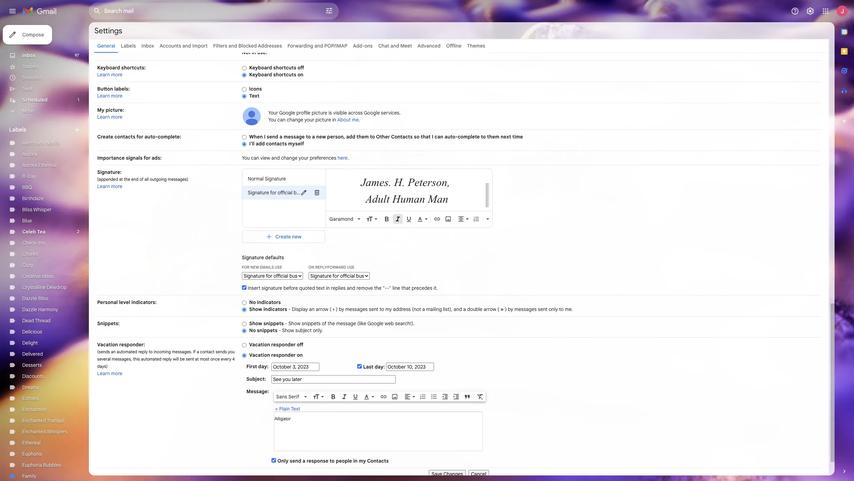 Task type: vqa. For each thing, say whether or not it's contained in the screenshot.
the level
yes



Task type: locate. For each thing, give the bounding box(es) containing it.
1 horizontal spatial inbox
[[142, 43, 154, 49]]

on down the 'keyboard shortcuts off' at the top left
[[298, 72, 304, 78]]

learn inside 'button labels: learn more'
[[97, 93, 110, 99]]

contacts down the alligator text field
[[367, 458, 389, 465]]

navigation
[[97, 469, 822, 479]]

you
[[269, 117, 276, 123], [242, 155, 250, 161]]

reply down incoming
[[163, 357, 172, 362]]

shortcuts for on
[[274, 72, 297, 78]]

more inside "keyboard shortcuts: learn more"
[[111, 72, 123, 78]]

i right when
[[264, 134, 266, 140]]

1 horizontal spatial i
[[432, 134, 434, 140]]

formatting options toolbar down last day:
[[274, 392, 486, 402]]

more for labels:
[[111, 93, 123, 99]]

settings image
[[807, 7, 815, 15]]

1 horizontal spatial them
[[488, 134, 500, 140]]

Text radio
[[242, 94, 247, 99]]

inbox up starred
[[22, 52, 35, 59]]

3 more from the top
[[111, 114, 123, 120]]

2 more from the top
[[111, 93, 123, 99]]

1 use from the left
[[275, 265, 282, 270]]

1 responder from the top
[[272, 342, 296, 348]]

0 vertical spatial inbox
[[142, 43, 154, 49]]

1 messages from the left
[[346, 307, 368, 313]]

the
[[322, 21, 330, 27]]

0 horizontal spatial italic ‪(⌘i)‬ image
[[341, 394, 348, 401]]

0 horizontal spatial messages
[[346, 307, 368, 313]]

contacts up importance signals for ads:
[[115, 134, 135, 140]]

0 vertical spatial responder
[[272, 342, 296, 348]]

create inside "button"
[[276, 234, 291, 240]]

0 vertical spatial .
[[359, 117, 360, 123]]

numbered list ‪(⌘⇧7)‬ image for sans serif
[[420, 394, 427, 401]]

list),
[[444, 307, 453, 313]]

on for vacation responder on
[[297, 352, 303, 359]]

personal level indicators:
[[97, 300, 157, 306]]

0 vertical spatial at
[[119, 177, 123, 182]]

1 ) from the left
[[336, 307, 338, 313]]

shortcuts up keyboard shortcuts on
[[274, 65, 297, 71]]

advanced link
[[418, 43, 441, 49]]

2 horizontal spatial can
[[435, 134, 444, 140]]

1 i from the left
[[264, 134, 266, 140]]

snippets up vacation responder off at bottom left
[[257, 328, 278, 334]]

1 vertical spatial you
[[228, 350, 235, 355]]

messages)
[[168, 177, 188, 182]]

0 horizontal spatial reply
[[138, 350, 148, 355]]

in inside your google profile picture is visible across google services. you can change your picture in about me .
[[333, 117, 336, 123]]

0 horizontal spatial them
[[357, 134, 369, 140]]

labels for labels link
[[121, 43, 136, 49]]

precedes
[[412, 285, 433, 292]]

offline link
[[447, 43, 462, 49]]

enchanted down the enchanted link
[[22, 418, 46, 424]]

accounts and import
[[160, 43, 208, 49]]

responder
[[272, 342, 296, 348], [272, 352, 296, 359]]

3 learn from the top
[[97, 114, 110, 120]]

enchanted for enchanted whispers
[[22, 429, 46, 435]]

1 vertical spatial ethereal
[[22, 440, 41, 447]]

Vacation responder off radio
[[242, 343, 247, 348]]

1 horizontal spatial labels
[[121, 43, 136, 49]]

shortcuts:
[[121, 65, 146, 71]]

italic ‪(⌘i)‬ image left underline ‪(⌘u)‬ icon
[[341, 394, 348, 401]]

insert image image right link ‪(⌘k)‬ image at the left bottom of page
[[392, 394, 399, 401]]

vacation inside vacation responder: (sends an automated reply to incoming messages. if a contact sends you several messages, this automated reply will be sent at most once every 4 days) learn more
[[97, 342, 118, 348]]

starred link
[[22, 64, 39, 70]]

0 horizontal spatial use
[[275, 265, 282, 270]]

link ‪(⌘k)‬ image
[[381, 394, 388, 401]]

0 vertical spatial message
[[284, 134, 305, 140]]

learn more link down "picture:"
[[97, 114, 123, 120]]

bliss
[[22, 207, 32, 213], [38, 296, 48, 302]]

garamond
[[330, 216, 354, 222]]

dazzle for dazzle harmony
[[22, 307, 37, 313]]

bulleted list ‪(⌘⇧8)‬ image
[[431, 394, 438, 401]]

Signature text field
[[330, 157, 490, 207]]

not
[[242, 49, 251, 55]]

0 horizontal spatial contacts
[[367, 458, 389, 465]]

1 vertical spatial insert image image
[[392, 394, 399, 401]]

add right person,
[[347, 134, 356, 140]]

insert image image
[[445, 216, 452, 223], [392, 394, 399, 401]]

learn down the my
[[97, 114, 110, 120]]

1 vertical spatial bliss
[[38, 296, 48, 302]]

navigation containing save changes
[[97, 469, 822, 479]]

0 horizontal spatial )
[[336, 307, 338, 313]]

0 vertical spatial insert image image
[[445, 216, 452, 223]]

image.
[[632, 21, 647, 27]]

1 horizontal spatial reply
[[163, 357, 172, 362]]

1 vertical spatial euphoria
[[22, 463, 42, 469]]

1 horizontal spatial contacts
[[391, 134, 413, 140]]

1 vertical spatial of
[[140, 177, 144, 182]]

0 vertical spatial ethereal
[[38, 162, 57, 169]]

address
[[393, 307, 411, 313]]

1 them from the left
[[357, 134, 369, 140]]

no right no snippets radio
[[249, 328, 256, 334]]

creative ideas link
[[22, 273, 54, 280]]

you up 4
[[228, 350, 235, 355]]

1 horizontal spatial bliss
[[38, 296, 48, 302]]

labels inside navigation
[[9, 126, 26, 133]]

4 more from the top
[[111, 183, 123, 190]]

arrow left ›
[[316, 307, 329, 313]]

and right 'list),'
[[454, 307, 462, 313]]

1 horizontal spatial bold ‪(⌘b)‬ image
[[384, 216, 391, 223]]

google right across
[[364, 110, 380, 116]]

messages,
[[112, 357, 132, 362]]

more formatting options image
[[485, 216, 492, 223]]

dead thread link
[[22, 318, 51, 324]]

contacts left "so"
[[391, 134, 413, 140]]

so
[[414, 134, 420, 140]]

about me link
[[338, 117, 359, 123]]

1 vertical spatial formatting options toolbar
[[274, 392, 486, 402]]

aurora down alerts
[[22, 151, 37, 157]]

mailing
[[427, 307, 442, 313]]

Search mail text field
[[104, 8, 306, 15]]

learn inside vacation responder: (sends an automated reply to incoming messages. if a contact sends you several messages, this automated reply will be sent at most once every 4 days) learn more
[[97, 371, 110, 377]]

you inside vacation responder: (sends an automated reply to incoming messages. if a contact sends you several messages, this automated reply will be sent at most once every 4 days) learn more
[[228, 350, 235, 355]]

save
[[432, 472, 443, 478]]

labels navigation
[[0, 22, 89, 482]]

2 euphoria from the top
[[22, 463, 42, 469]]

by right »
[[508, 307, 514, 313]]

vacation right the vacation responder off radio
[[249, 342, 270, 348]]

1 horizontal spatial of
[[322, 321, 327, 327]]

normal signature
[[248, 176, 286, 182]]

1 horizontal spatial italic ‪(⌘i)‬ image
[[395, 216, 402, 223]]

1 no from the top
[[249, 300, 256, 306]]

celeb
[[22, 229, 36, 235]]

echoes link
[[22, 396, 38, 402]]

1 horizontal spatial you
[[436, 21, 444, 27]]

and right view
[[272, 155, 280, 161]]

more inside 'button labels: learn more'
[[111, 93, 123, 99]]

a left person,
[[312, 134, 315, 140]]

3 learn more link from the top
[[97, 114, 123, 120]]

enchanted down echoes link
[[22, 407, 46, 413]]

0 horizontal spatial .
[[348, 155, 349, 161]]

1 vertical spatial new
[[292, 234, 302, 240]]

can inside your google profile picture is visible across google services. you can change your picture in about me .
[[278, 117, 286, 123]]

end
[[131, 177, 139, 182]]

0 vertical spatial contacts
[[391, 134, 413, 140]]

numbered list ‪(⌘⇧7)‬ image left more formatting options icon
[[473, 216, 480, 223]]

picture down is
[[316, 117, 331, 123]]

3 enchanted from the top
[[22, 429, 46, 435]]

. right preferences
[[348, 155, 349, 161]]

days)
[[97, 364, 108, 369]]

1 vertical spatial at
[[195, 357, 199, 362]]

vacation for vacation responder on
[[249, 352, 270, 359]]

off for vacation responder off
[[297, 342, 304, 348]]

insert image image for garamond
[[445, 216, 452, 223]]

chores link
[[22, 251, 38, 258]]

the right "over"
[[623, 21, 631, 27]]

and right chat
[[391, 43, 399, 49]]

2 learn more link from the top
[[97, 93, 123, 99]]

0 vertical spatial formatting options toolbar
[[328, 215, 492, 223]]

2 shortcuts from the top
[[274, 72, 297, 78]]

ethereal link
[[22, 440, 41, 447]]

messages up (like
[[346, 307, 368, 313]]

snippets for show subject only.
[[257, 328, 278, 334]]

1 shortcuts from the top
[[274, 65, 297, 71]]

contacts up view
[[266, 141, 287, 147]]

1 more from the top
[[111, 72, 123, 78]]

None search field
[[89, 3, 339, 19]]

them left next
[[488, 134, 500, 140]]

0 vertical spatial add
[[347, 134, 356, 140]]

4 learn from the top
[[97, 183, 110, 190]]

person,
[[327, 134, 345, 140]]

alerts
[[22, 140, 35, 146]]

0 vertical spatial bliss
[[22, 207, 32, 213]]

italic ‪(⌘i)‬ image for sans serif
[[341, 394, 348, 401]]

will right stars
[[343, 21, 350, 27]]

keyboard inside "keyboard shortcuts: learn more"
[[97, 65, 120, 71]]

1 euphoria from the top
[[22, 451, 42, 458]]

1 vertical spatial inbox link
[[22, 52, 35, 59]]

2 vertical spatial of
[[322, 321, 327, 327]]

bliss up blue
[[22, 207, 32, 213]]

dazzle bliss link
[[22, 296, 48, 302]]

1 aurora from the top
[[22, 151, 37, 157]]

1 horizontal spatial can
[[278, 117, 286, 123]]

0 vertical spatial indicators
[[257, 300, 281, 306]]

- for display an arrow (
[[289, 307, 291, 313]]

5 more from the top
[[111, 371, 123, 377]]

settings
[[95, 26, 122, 35]]

desserts link
[[22, 362, 42, 369]]

0 horizontal spatial add
[[256, 141, 265, 147]]

automated
[[117, 350, 137, 355], [141, 357, 162, 362]]

no right no indicators option
[[249, 300, 256, 306]]

day: right first
[[258, 364, 269, 370]]

you left click
[[436, 21, 444, 27]]

2 learn from the top
[[97, 93, 110, 99]]

2 responder from the top
[[272, 352, 296, 359]]

shortcuts for off
[[274, 65, 297, 71]]

1 vertical spatial labels
[[9, 126, 26, 133]]

1 horizontal spatial at
[[195, 357, 199, 362]]

vacation responder off
[[249, 342, 304, 348]]

1 enchanted from the top
[[22, 407, 46, 413]]

order
[[380, 21, 392, 27]]

learn down '(appended'
[[97, 183, 110, 190]]

1
[[78, 97, 79, 103]]

and
[[183, 43, 191, 49], [229, 43, 237, 49], [315, 43, 323, 49], [391, 43, 399, 49], [37, 140, 45, 146], [272, 155, 280, 161], [347, 285, 356, 292], [454, 307, 462, 313]]

of inside signature: (appended at the end of all outgoing messages) learn more
[[140, 177, 144, 182]]

2 messages from the left
[[515, 307, 537, 313]]

labels right general
[[121, 43, 136, 49]]

0 vertical spatial reply
[[138, 350, 148, 355]]

0 horizontal spatial can
[[251, 155, 259, 161]]

inbox inside labels navigation
[[22, 52, 35, 59]]

your right hover
[[585, 21, 595, 27]]

learn inside "keyboard shortcuts: learn more"
[[97, 72, 110, 78]]

response
[[307, 458, 329, 465]]

0 horizontal spatial you
[[228, 350, 235, 355]]

general link
[[97, 43, 115, 49]]

2 use from the left
[[347, 265, 355, 270]]

0 horizontal spatial inbox
[[22, 52, 35, 59]]

1 vertical spatial create
[[276, 234, 291, 240]]

the left the "- on the bottom of the page
[[374, 285, 382, 292]]

keyboard
[[97, 65, 120, 71], [249, 65, 272, 71], [249, 72, 272, 78]]

more down '(appended'
[[111, 183, 123, 190]]

scheduled link
[[22, 97, 47, 103]]

an
[[309, 307, 315, 313], [111, 350, 116, 355]]

new
[[316, 134, 326, 140], [292, 234, 302, 240]]

inbox for inbox link to the top
[[142, 43, 154, 49]]

0 vertical spatial my
[[386, 307, 392, 313]]

indicators down no indicators
[[264, 307, 287, 313]]

0 horizontal spatial that
[[402, 285, 411, 292]]

add-
[[353, 43, 365, 49]]

0 vertical spatial numbered list ‪(⌘⇧7)‬ image
[[473, 216, 480, 223]]

learn inside my picture: learn more
[[97, 114, 110, 120]]

sent
[[369, 307, 379, 313], [538, 307, 548, 313], [186, 357, 194, 362]]

aurora for aurora link
[[22, 151, 37, 157]]

1 vertical spatial automated
[[141, 357, 162, 362]]

2 horizontal spatial of
[[527, 21, 532, 27]]

snippets up no snippets - show subject only.
[[264, 321, 284, 327]]

replies
[[331, 285, 346, 292]]

to right complete on the top of page
[[481, 134, 486, 140]]

Show snippets radio
[[242, 322, 247, 327]]

no
[[249, 300, 256, 306], [249, 328, 256, 334]]

0 vertical spatial shortcuts
[[274, 65, 297, 71]]

1 vertical spatial .
[[348, 155, 349, 161]]

indicators:
[[132, 300, 157, 306]]

euphoria down euphoria link
[[22, 463, 42, 469]]

compose
[[22, 32, 44, 38]]

responder for on
[[272, 352, 296, 359]]

indicators down "signature" on the left bottom of page
[[257, 300, 281, 306]]

inbox link right labels link
[[142, 43, 154, 49]]

change down myself
[[281, 155, 298, 161]]

off down subject
[[297, 342, 304, 348]]

1 arrow from the left
[[316, 307, 329, 313]]

learn inside signature: (appended at the end of all outgoing messages) learn more
[[97, 183, 110, 190]]

0 vertical spatial change
[[287, 117, 304, 123]]

labels
[[121, 43, 136, 49], [9, 126, 26, 133]]

learn down days)
[[97, 371, 110, 377]]

reply up the this
[[138, 350, 148, 355]]

2 by from the left
[[508, 307, 514, 313]]

1 horizontal spatial will
[[343, 21, 350, 27]]

1 learn more link from the top
[[97, 72, 123, 78]]

to
[[306, 134, 311, 140], [370, 134, 375, 140], [481, 134, 486, 140], [380, 307, 384, 313], [560, 307, 564, 313], [149, 350, 153, 355], [330, 458, 335, 465]]

0 horizontal spatial insert image image
[[392, 394, 399, 401]]

None checkbox
[[242, 286, 247, 290]]

the left end
[[124, 177, 130, 182]]

use right "reply/forward"
[[347, 265, 355, 270]]

2 no from the top
[[249, 328, 256, 334]]

1 horizontal spatial by
[[508, 307, 514, 313]]

you inside your google profile picture is visible across google services. you can change your picture in about me .
[[269, 117, 276, 123]]

bold ‪(⌘b)‬ image
[[384, 216, 391, 223], [330, 394, 337, 401]]

bold ‪(⌘b)‬ image for garamond
[[384, 216, 391, 223]]

Vacation responder text field
[[275, 416, 483, 448]]

add-ons link
[[353, 43, 373, 49]]

1 vertical spatial your
[[305, 117, 315, 123]]

1 learn from the top
[[97, 72, 110, 78]]

0 vertical spatial off
[[298, 65, 304, 71]]

responder down vacation responder off at bottom left
[[272, 352, 296, 359]]

for up signals
[[137, 134, 143, 140]]

garamond option
[[328, 216, 356, 223]]

1 horizontal spatial inbox link
[[142, 43, 154, 49]]

change down profile
[[287, 117, 304, 123]]

to left people
[[330, 458, 335, 465]]

every
[[221, 357, 231, 362]]

5 learn from the top
[[97, 371, 110, 377]]

link ‪(⌘k)‬ image
[[434, 216, 441, 223]]

arrow left »
[[484, 307, 497, 313]]

off
[[298, 65, 304, 71], [297, 342, 304, 348]]

more up labels:
[[111, 72, 123, 78]]

1 vertical spatial numbered list ‪(⌘⇧7)‬ image
[[420, 394, 427, 401]]

dazzle down crystalline
[[22, 296, 37, 302]]

2 i from the left
[[432, 134, 434, 140]]

my left "address"
[[386, 307, 392, 313]]

2 enchanted from the top
[[22, 418, 46, 424]]

you down your
[[269, 117, 276, 123]]

to
[[486, 21, 491, 27]]

insert image image right link ‪(⌘k)‬ icon
[[445, 216, 452, 223]]

1 vertical spatial signature
[[248, 190, 269, 196]]

day: for last day:
[[375, 364, 385, 370]]

0 horizontal spatial inbox link
[[22, 52, 35, 59]]

0 horizontal spatial labels
[[9, 126, 26, 133]]

addresses
[[258, 43, 282, 49]]

in down visible
[[333, 117, 336, 123]]

alligator
[[275, 417, 291, 422]]

alerts and notifs link
[[22, 140, 59, 146]]

sans serif
[[276, 394, 299, 400]]

an inside vacation responder: (sends an automated reply to incoming messages. if a contact sends you several messages, this automated reply will be sent at most once every 4 days) learn more
[[111, 350, 116, 355]]

on
[[298, 72, 304, 78], [297, 352, 303, 359]]

0 horizontal spatial create
[[97, 134, 113, 140]]

learn more link for my
[[97, 114, 123, 120]]

b-
[[22, 173, 28, 180]]

1 vertical spatial no
[[249, 328, 256, 334]]

snippets
[[264, 321, 284, 327], [302, 321, 321, 327], [257, 328, 278, 334]]

more inside my picture: learn more
[[111, 114, 123, 120]]

1 ( from the left
[[330, 307, 332, 313]]

First day: text field
[[272, 363, 320, 371]]

learn more link down days)
[[97, 371, 123, 377]]

remove formatting ‪(⌘\)‬ image
[[477, 394, 484, 401]]

send right only
[[290, 458, 302, 465]]

of up only.
[[322, 321, 327, 327]]

below
[[408, 21, 422, 27]]

sent left only
[[538, 307, 548, 313]]

formatting options toolbar
[[328, 215, 492, 223], [274, 392, 486, 402]]

1 vertical spatial shortcuts
[[274, 72, 297, 78]]

1 dazzle from the top
[[22, 296, 37, 302]]

message left (like
[[337, 321, 356, 327]]

) right ›
[[336, 307, 338, 313]]

enchanted tranquil
[[22, 418, 65, 424]]

0 vertical spatial your
[[585, 21, 595, 27]]

more down labels:
[[111, 93, 123, 99]]

italic ‪(⌘i)‬ image
[[395, 216, 402, 223], [341, 394, 348, 401]]

can right "so"
[[435, 134, 444, 140]]

of left all
[[140, 177, 144, 182]]

tab list
[[835, 22, 855, 457]]

the inside signature: (appended at the end of all outgoing messages) learn more
[[124, 177, 130, 182]]

reply/forward
[[316, 265, 347, 270]]

my right people
[[359, 458, 366, 465]]

that right "so"
[[421, 134, 431, 140]]

No indicators radio
[[242, 301, 247, 306]]

0 vertical spatial contacts
[[115, 134, 135, 140]]

.
[[359, 117, 360, 123], [348, 155, 349, 161]]

learn up "button"
[[97, 72, 110, 78]]

2 auto- from the left
[[445, 134, 458, 140]]

bbq
[[22, 185, 32, 191]]

euphoria down ethereal link
[[22, 451, 42, 458]]

1 horizontal spatial numbered list ‪(⌘⇧7)‬ image
[[473, 216, 480, 223]]

0 horizontal spatial contacts
[[115, 134, 135, 140]]

can left view
[[251, 155, 259, 161]]

1 horizontal spatial insert image image
[[445, 216, 452, 223]]

1 horizontal spatial create
[[276, 234, 291, 240]]

numbered list ‪(⌘⇧7)‬ image
[[473, 216, 480, 223], [420, 394, 427, 401]]

1 vertical spatial enchanted
[[22, 418, 46, 424]]

1 vertical spatial inbox
[[22, 52, 35, 59]]

1 vertical spatial message
[[337, 321, 356, 327]]

responder for off
[[272, 342, 296, 348]]

complete:
[[158, 134, 181, 140]]

1 horizontal spatial auto-
[[445, 134, 458, 140]]

0 horizontal spatial at
[[119, 177, 123, 182]]

will
[[343, 21, 350, 27], [173, 357, 179, 362]]

accounts and import link
[[160, 43, 208, 49]]

signature up the signature for official business
[[265, 176, 286, 182]]

(appended
[[97, 177, 118, 182]]

- for show snippets of the message (like google web search!).
[[285, 321, 288, 327]]

2 dazzle from the top
[[22, 307, 37, 313]]

learn down "button"
[[97, 93, 110, 99]]

0 vertical spatial you
[[436, 21, 444, 27]]

aurora ethereal link
[[22, 162, 57, 169]]

will left the be
[[173, 357, 179, 362]]

(
[[330, 307, 332, 313], [498, 307, 500, 313]]

a right if
[[197, 350, 199, 355]]

1 vertical spatial will
[[173, 357, 179, 362]]

0 vertical spatial that
[[421, 134, 431, 140]]

if
[[193, 350, 196, 355]]

1 vertical spatial responder
[[272, 352, 296, 359]]

advanced search options image
[[322, 4, 336, 18]]

0 vertical spatial bold ‪(⌘b)‬ image
[[384, 216, 391, 223]]

enchanted up ethereal link
[[22, 429, 46, 435]]

labels:
[[114, 86, 130, 92]]

a
[[533, 21, 536, 27], [280, 134, 283, 140], [312, 134, 315, 140], [423, 307, 425, 313], [464, 307, 466, 313], [197, 350, 199, 355], [303, 458, 306, 465]]

use down defaults
[[275, 265, 282, 270]]

dazzle up dead
[[22, 307, 37, 313]]

i right "so"
[[432, 134, 434, 140]]

no for no indicators
[[249, 300, 256, 306]]

bold ‪(⌘b)‬ image for sans serif
[[330, 394, 337, 401]]

inbox link
[[142, 43, 154, 49], [22, 52, 35, 59]]

sent right the be
[[186, 357, 194, 362]]

learn for button
[[97, 93, 110, 99]]

0 horizontal spatial an
[[111, 350, 116, 355]]

2 aurora from the top
[[22, 162, 37, 169]]



Task type: describe. For each thing, give the bounding box(es) containing it.
create for create contacts for auto-complete:
[[97, 134, 113, 140]]

when
[[249, 134, 263, 140]]

more button
[[0, 106, 83, 117]]

2
[[77, 229, 79, 235]]

across
[[348, 110, 363, 116]]

0 horizontal spatial my
[[359, 458, 366, 465]]

snippets up only.
[[302, 321, 321, 327]]

create for create new
[[276, 234, 291, 240]]

›
[[333, 307, 335, 313]]

1 vertical spatial that
[[402, 285, 411, 292]]

birthdaze link
[[22, 196, 44, 202]]

change inside your google profile picture is visible across google services. you can change your picture in about me .
[[287, 117, 304, 123]]

signature for defaults
[[242, 255, 264, 261]]

sans serif option
[[275, 394, 303, 401]]

5 learn more link from the top
[[97, 371, 123, 377]]

indent more ‪(⌘])‬ image
[[453, 394, 460, 401]]

underline ‪(⌘u)‬ image
[[406, 216, 413, 223]]

1 vertical spatial you
[[242, 155, 250, 161]]

support image
[[792, 7, 800, 15]]

a left response
[[303, 458, 306, 465]]

(not
[[412, 307, 421, 313]]

last
[[363, 364, 374, 370]]

complete
[[458, 134, 480, 140]]

on for keyboard shortcuts on
[[298, 72, 304, 78]]

snoozed
[[22, 75, 42, 81]]

to left other
[[370, 134, 375, 140]]

more inside signature: (appended at the end of all outgoing messages) learn more
[[111, 183, 123, 190]]

italic ‪(⌘i)‬ image for garamond
[[395, 216, 402, 223]]

show up no snippets - show subject only.
[[289, 321, 301, 327]]

me
[[352, 117, 359, 123]]

birthdaze
[[22, 196, 44, 202]]

keyboard shortcuts on
[[249, 72, 304, 78]]

emails
[[260, 265, 274, 270]]

0 horizontal spatial send
[[267, 134, 279, 140]]

more for picture:
[[111, 114, 123, 120]]

« plain text
[[275, 406, 300, 412]]

of for signature: (appended at the end of all outgoing messages) learn more
[[140, 177, 144, 182]]

create contacts for auto-complete:
[[97, 134, 181, 140]]

Keyboard shortcuts off radio
[[242, 66, 247, 71]]

whisper
[[33, 207, 52, 213]]

keyboard for keyboard shortcuts on
[[249, 72, 272, 78]]

a left double on the bottom
[[464, 307, 466, 313]]

text
[[316, 285, 325, 292]]

1 vertical spatial add
[[256, 141, 265, 147]]

1 vertical spatial contacts
[[367, 458, 389, 465]]

your google profile picture is visible across google services. you can change your picture in about me .
[[269, 110, 401, 123]]

check-ins
[[22, 240, 45, 246]]

show indicators - display an arrow ( › ) by messages sent to my address (not a mailing list), and a double arrow ( » ) by messages sent only to me.
[[249, 307, 573, 313]]

for left the ads:
[[144, 155, 151, 161]]

b-day
[[22, 173, 36, 180]]

show right show indicators radio
[[249, 307, 262, 313]]

create new button
[[242, 231, 326, 243]]

to down profile
[[306, 134, 311, 140]]

show snippets - show snippets of the message (like google web search!).
[[249, 321, 415, 327]]

0 vertical spatial signature
[[265, 176, 286, 182]]

1 vertical spatial can
[[435, 134, 444, 140]]

1 horizontal spatial add
[[347, 134, 356, 140]]

filters and blocked addresses link
[[213, 43, 282, 49]]

level
[[119, 300, 130, 306]]

No snippets radio
[[242, 329, 247, 334]]

ins
[[39, 240, 45, 246]]

1 horizontal spatial contacts
[[266, 141, 287, 147]]

. inside your google profile picture is visible across google services. you can change your picture in about me .
[[359, 117, 360, 123]]

message:
[[247, 389, 269, 395]]

sans
[[276, 394, 288, 400]]

indicators for show
[[264, 307, 287, 313]]

button labels: learn more
[[97, 86, 130, 99]]

visible
[[334, 110, 347, 116]]

will inside vacation responder: (sends an automated reply to incoming messages. if a contact sends you several messages, this automated reply will be sent at most once every 4 days) learn more
[[173, 357, 179, 362]]

Subject text field
[[272, 376, 396, 384]]

of for show snippets - show snippets of the message (like google web search!).
[[322, 321, 327, 327]]

show left subject
[[282, 328, 294, 334]]

(sends
[[97, 350, 110, 355]]

labels for the labels heading
[[9, 126, 26, 133]]

Icons radio
[[242, 87, 247, 92]]

indent less ‪(⌘[)‬ image
[[442, 394, 449, 401]]

2 them from the left
[[488, 134, 500, 140]]

button
[[97, 86, 113, 92]]

Keyboard shortcuts on radio
[[242, 73, 247, 78]]

check-
[[22, 240, 39, 246]]

last day:
[[363, 364, 385, 370]]

underline ‪(⌘u)‬ image
[[353, 394, 359, 401]]

0 vertical spatial will
[[343, 21, 350, 27]]

preferences
[[310, 155, 337, 161]]

delivered
[[22, 351, 43, 358]]

in right not
[[252, 49, 256, 55]]

it.
[[434, 285, 438, 292]]

enchanted for the enchanted link
[[22, 407, 46, 413]]

aurora for aurora ethereal
[[22, 162, 37, 169]]

- for show subject only.
[[279, 328, 281, 334]]

quote ‪(⌘⇧9)‬ image
[[464, 394, 471, 401]]

insert image image for sans serif
[[392, 394, 399, 401]]

at inside vacation responder: (sends an automated reply to incoming messages. if a contact sends you several messages, this automated reply will be sent at most once every 4 days) learn more
[[195, 357, 199, 362]]

learn more link for button
[[97, 93, 123, 99]]

snippets for show snippets of the message (like google web search!).
[[264, 321, 284, 327]]

only
[[278, 458, 289, 465]]

the left "order"
[[371, 21, 378, 27]]

dazzle harmony link
[[22, 307, 58, 313]]

2 arrow from the left
[[484, 307, 497, 313]]

labels link
[[121, 43, 136, 49]]

a right (not
[[423, 307, 425, 313]]

for left official
[[270, 190, 277, 196]]

cancel button
[[469, 471, 490, 479]]

for right star at the top
[[547, 21, 553, 27]]

1 horizontal spatial new
[[316, 134, 326, 140]]

discounts link
[[22, 374, 44, 380]]

1 auto- from the left
[[145, 134, 158, 140]]

1 vertical spatial change
[[281, 155, 298, 161]]

2 ( from the left
[[498, 307, 500, 313]]

2 vertical spatial can
[[251, 155, 259, 161]]

0 vertical spatial an
[[309, 307, 315, 313]]

and left pop/imap
[[315, 43, 323, 49]]

numbered list ‪(⌘⇧7)‬ image for garamond
[[473, 216, 480, 223]]

in right rotate
[[366, 21, 370, 27]]

2 horizontal spatial sent
[[538, 307, 548, 313]]

about
[[338, 117, 351, 123]]

to left 'me.'
[[560, 307, 564, 313]]

google right your
[[279, 110, 295, 116]]

picture:
[[106, 107, 124, 113]]

notifs
[[46, 140, 59, 146]]

learn more link for keyboard
[[97, 72, 123, 78]]

messages.
[[172, 350, 192, 355]]

celeb tea
[[22, 229, 45, 235]]

0 horizontal spatial message
[[284, 134, 305, 140]]

in right text
[[326, 285, 330, 292]]

crystalline
[[22, 285, 46, 291]]

Show indicators radio
[[242, 307, 247, 313]]

hover
[[572, 21, 584, 27]]

1 horizontal spatial message
[[337, 321, 356, 327]]

defaults
[[265, 255, 284, 261]]

When I send a message to a new person, add them to Other Contacts so that I can auto-complete to them next time radio
[[242, 135, 247, 140]]

dead
[[22, 318, 34, 324]]

- left line
[[387, 285, 390, 292]]

0 vertical spatial automated
[[117, 350, 137, 355]]

and inside labels navigation
[[37, 140, 45, 146]]

more inside vacation responder: (sends an automated reply to incoming messages. if a contact sends you several messages, this automated reply will be sent at most once every 4 days) learn more
[[111, 371, 123, 377]]

1 by from the left
[[339, 307, 344, 313]]

vacation for vacation responder off
[[249, 342, 270, 348]]

human
[[393, 193, 425, 205]]

services.
[[381, 110, 401, 116]]

"
[[390, 285, 392, 292]]

1 vertical spatial picture
[[316, 117, 331, 123]]

myself
[[288, 141, 304, 147]]

gmail image
[[22, 4, 60, 18]]

to left "address"
[[380, 307, 384, 313]]

at inside signature: (appended at the end of all outgoing messages) learn more
[[119, 177, 123, 182]]

2 vertical spatial your
[[299, 155, 309, 161]]

day: for first day:
[[258, 364, 269, 370]]

serif
[[289, 394, 299, 400]]

blocked
[[239, 43, 257, 49]]

Last day: text field
[[387, 363, 434, 371]]

i'll add contacts myself
[[249, 141, 304, 147]]

euphoria for euphoria bubbles
[[22, 463, 42, 469]]

my picture: learn more
[[97, 107, 124, 120]]

euphoria bubbles
[[22, 463, 61, 469]]

profile
[[297, 110, 311, 116]]

insert
[[248, 285, 261, 292]]

keyboard shortcuts: learn more
[[97, 65, 146, 78]]

mouse
[[596, 21, 611, 27]]

formatting options toolbar containing sans serif
[[274, 392, 486, 402]]

h.
[[395, 176, 405, 189]]

0 vertical spatial of
[[527, 21, 532, 27]]

vacation responder: (sends an automated reply to incoming messages. if a contact sends you several messages, this automated reply will be sent at most once every 4 days) learn more
[[97, 342, 235, 377]]

Only send a response to people in my Contacts checkbox
[[272, 459, 276, 463]]

the stars will rotate in the order shown below when you click successively. to learn the name of a star for search, hover your mouse over the image.
[[319, 21, 647, 27]]

signature
[[262, 285, 283, 292]]

dazzle for dazzle bliss
[[22, 296, 37, 302]]

learn for my
[[97, 114, 110, 120]]

off for keyboard shortcuts off
[[298, 65, 304, 71]]

show right show snippets option at the left of page
[[249, 321, 262, 327]]

more for shortcuts:
[[111, 72, 123, 78]]

labels heading
[[9, 126, 74, 133]]

Last day: checkbox
[[358, 365, 362, 369]]

sent
[[22, 86, 32, 92]]

1 horizontal spatial sent
[[369, 307, 379, 313]]

your inside your google profile picture is visible across google services. you can change your picture in about me .
[[305, 117, 315, 123]]

0 vertical spatial picture
[[312, 110, 328, 116]]

euphoria for euphoria link
[[22, 451, 42, 458]]

euphoria link
[[22, 451, 42, 458]]

1 horizontal spatial send
[[290, 458, 302, 465]]

sends
[[216, 350, 227, 355]]

signature:
[[97, 169, 122, 175]]

a up i'll add contacts myself
[[280, 134, 283, 140]]

picture image
[[242, 107, 262, 126]]

here
[[338, 155, 348, 161]]

indicators for no
[[257, 300, 281, 306]]

enchanted for enchanted tranquil
[[22, 418, 46, 424]]

and left import
[[183, 43, 191, 49]]

day
[[28, 173, 36, 180]]

inbox for inbox link to the bottom
[[22, 52, 35, 59]]

no for no snippets - show subject only.
[[249, 328, 256, 334]]

keyboard for keyboard shortcuts off
[[249, 65, 272, 71]]

signature for for
[[248, 190, 269, 196]]

and right filters
[[229, 43, 237, 49]]

starred
[[22, 64, 39, 70]]

0 horizontal spatial bliss
[[22, 207, 32, 213]]

4 learn more link from the top
[[97, 183, 123, 190]]

keyboard for keyboard shortcuts: learn more
[[97, 65, 120, 71]]

main menu image
[[8, 7, 17, 15]]

bubbles
[[43, 463, 61, 469]]

crystalline dewdrop link
[[22, 285, 67, 291]]

in right people
[[354, 458, 358, 465]]

and right replies
[[347, 285, 356, 292]]

cancel
[[471, 472, 487, 478]]

time
[[513, 134, 523, 140]]

official
[[278, 190, 293, 196]]

the right learn
[[505, 21, 512, 27]]

vacation for vacation responder: (sends an automated reply to incoming messages. if a contact sends you several messages, this automated reply will be sent at most once every 4 days) learn more
[[97, 342, 118, 348]]

google right (like
[[368, 321, 384, 327]]

remove
[[357, 285, 373, 292]]

search,
[[554, 21, 570, 27]]

new inside "button"
[[292, 234, 302, 240]]

I'll add contacts myself radio
[[242, 142, 247, 147]]

the down ›
[[328, 321, 335, 327]]

filters and blocked addresses
[[213, 43, 282, 49]]

a left star at the top
[[533, 21, 536, 27]]

search mail image
[[91, 5, 104, 17]]

a inside vacation responder: (sends an automated reply to incoming messages. if a contact sends you several messages, this automated reply will be sent at most once every 4 days) learn more
[[197, 350, 199, 355]]

1 horizontal spatial automated
[[141, 357, 162, 362]]

learn for keyboard
[[97, 72, 110, 78]]

delicious
[[22, 329, 42, 335]]

is
[[329, 110, 332, 116]]

Vacation responder on radio
[[242, 353, 247, 359]]

enchanted tranquil link
[[22, 418, 65, 424]]

0 vertical spatial inbox link
[[142, 43, 154, 49]]

sent inside vacation responder: (sends an automated reply to incoming messages. if a contact sends you several messages, this automated reply will be sent at most once every 4 days) learn more
[[186, 357, 194, 362]]

to inside vacation responder: (sends an automated reply to incoming messages. if a contact sends you several messages, this automated reply will be sent at most once every 4 days) learn more
[[149, 350, 153, 355]]

subject
[[296, 328, 312, 334]]

people
[[336, 458, 352, 465]]

formatting options toolbar containing garamond
[[328, 215, 492, 223]]

2 ) from the left
[[505, 307, 507, 313]]

outgoing
[[150, 177, 167, 182]]

successively.
[[456, 21, 485, 27]]

discounts
[[22, 374, 44, 380]]



